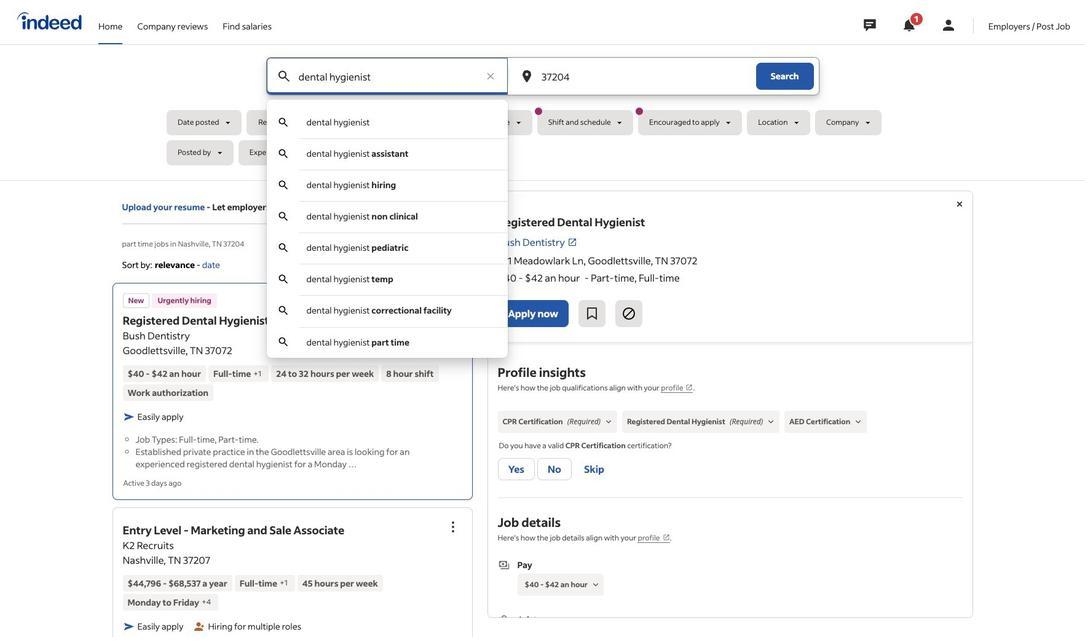 Task type: describe. For each thing, give the bounding box(es) containing it.
profile (opens in a new window) image
[[686, 384, 694, 391]]

not interested image
[[622, 306, 637, 321]]

clear what input image
[[485, 70, 497, 82]]

search suggestions list box
[[267, 107, 508, 358]]

close job details image
[[953, 197, 967, 212]]

Edit location text field
[[540, 58, 732, 95]]

account image
[[942, 18, 957, 33]]

missing preference image
[[591, 580, 602, 591]]

job actions for entry level - marketing and sale associate is collapsed image
[[446, 520, 460, 534]]

messages unread count 0 image
[[862, 13, 878, 38]]



Task type: vqa. For each thing, say whether or not it's contained in the screenshot.
the accessibility
no



Task type: locate. For each thing, give the bounding box(es) containing it.
2 horizontal spatial missing qualification image
[[853, 417, 865, 428]]

1 missing qualification image from the left
[[604, 417, 615, 428]]

dental hygienist element
[[307, 116, 370, 128]]

job preferences (opens in a new window) image
[[663, 534, 670, 541]]

search: Job title, keywords, or company text field
[[296, 58, 479, 95]]

2 missing qualification image from the left
[[766, 417, 777, 428]]

help icon image
[[448, 258, 463, 273]]

1 horizontal spatial missing qualification image
[[766, 417, 777, 428]]

group
[[440, 289, 467, 316]]

missing qualification image
[[604, 417, 615, 428], [766, 417, 777, 428], [853, 417, 865, 428]]

None search field
[[167, 57, 919, 358]]

0 horizontal spatial missing qualification image
[[604, 417, 615, 428]]

save this job image
[[585, 306, 600, 321]]

3 missing qualification image from the left
[[853, 417, 865, 428]]

bush dentistry (opens in a new tab) image
[[568, 237, 578, 247]]



